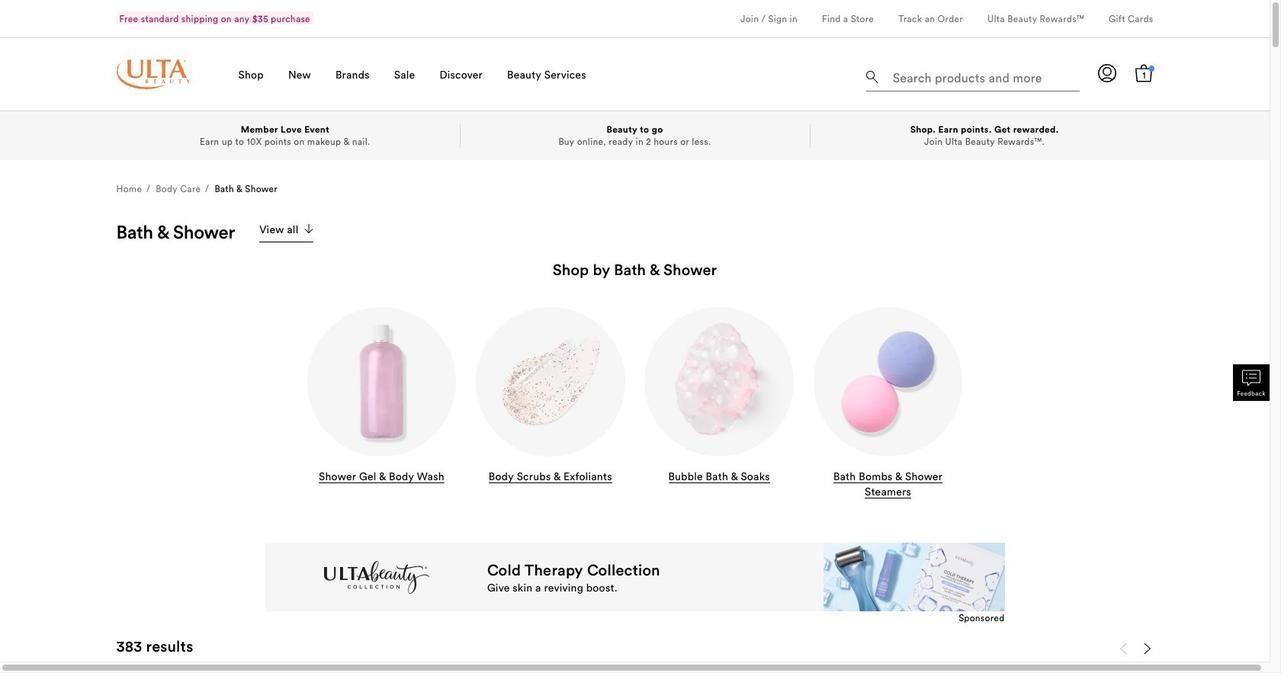 Task type: locate. For each thing, give the bounding box(es) containing it.
next slide image
[[1141, 643, 1154, 655]]

Search products and more search field
[[891, 61, 1076, 88]]

None search field
[[867, 58, 1080, 95]]



Task type: describe. For each thing, give the bounding box(es) containing it.
advertisement element
[[265, 543, 1005, 612]]

log in to your ulta account image
[[1099, 64, 1117, 82]]

withiconright image
[[305, 225, 314, 234]]

previous slide image
[[1117, 643, 1129, 655]]



Task type: vqa. For each thing, say whether or not it's contained in the screenshot.
search box
yes



